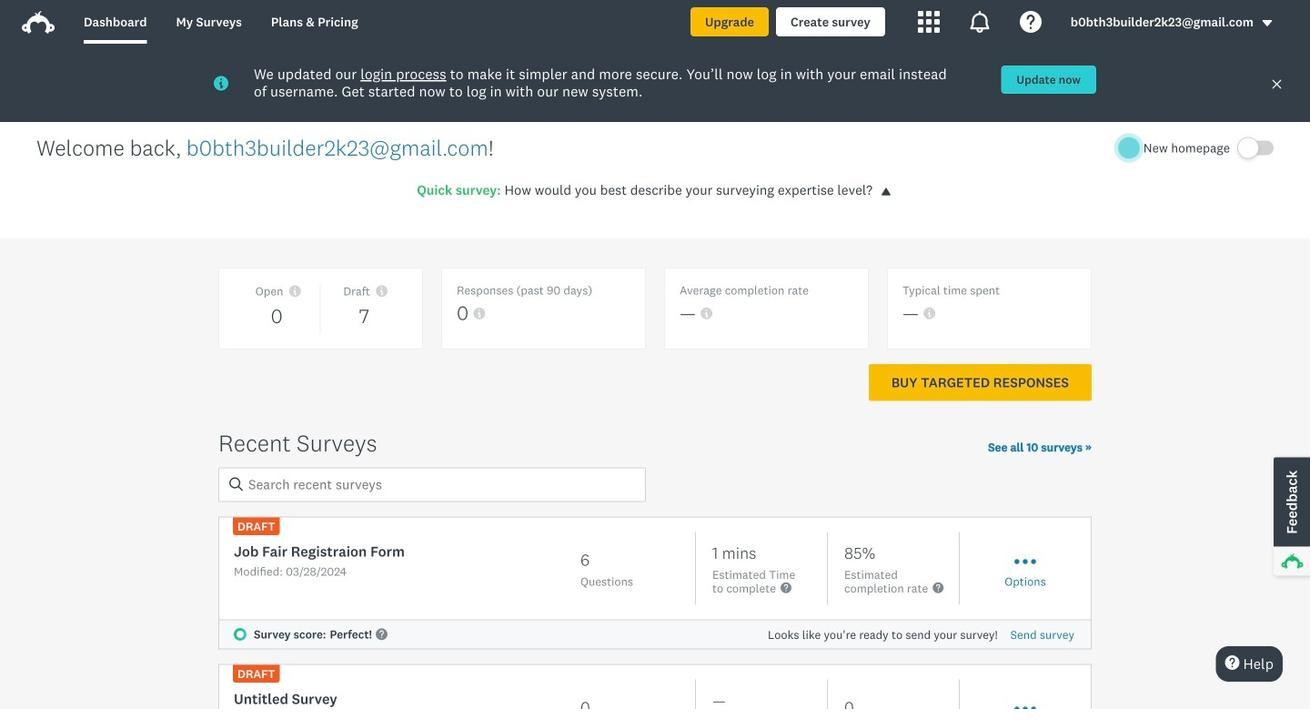 Task type: describe. For each thing, give the bounding box(es) containing it.
2 products icon image from the left
[[969, 11, 991, 33]]

dropdown arrow image
[[1262, 17, 1274, 30]]

1 products icon image from the left
[[918, 11, 940, 33]]



Task type: vqa. For each thing, say whether or not it's contained in the screenshot.
rewards image
no



Task type: locate. For each thing, give the bounding box(es) containing it.
help icon image
[[1020, 11, 1042, 33]]

products icon image
[[918, 11, 940, 33], [969, 11, 991, 33]]

Search recent surveys text field
[[218, 467, 646, 502]]

surveymonkey logo image
[[22, 11, 55, 34]]

1 horizontal spatial products icon image
[[969, 11, 991, 33]]

x image
[[1272, 78, 1283, 90]]

None field
[[218, 467, 646, 502]]

0 horizontal spatial products icon image
[[918, 11, 940, 33]]



